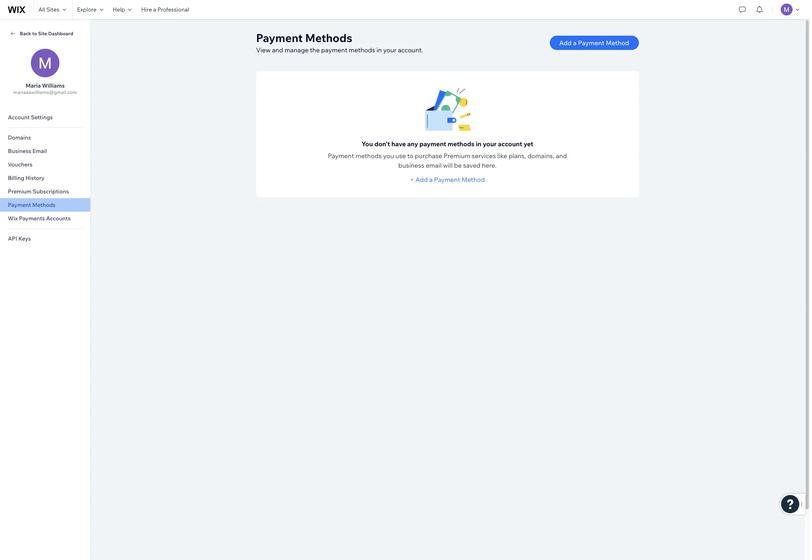 Task type: vqa. For each thing, say whether or not it's contained in the screenshot.
THE (3)
no



Task type: describe. For each thing, give the bounding box(es) containing it.
billing history
[[8, 174, 45, 182]]

will
[[443, 161, 453, 169]]

a inside button
[[429, 176, 433, 183]]

you
[[383, 152, 394, 160]]

method inside add a payment method button
[[606, 39, 630, 47]]

add a payment method
[[560, 39, 630, 47]]

account
[[8, 114, 30, 121]]

explore
[[77, 6, 97, 13]]

payment for payment methods view and manage the payment methods in your account.
[[256, 31, 303, 45]]

have
[[392, 140, 406, 148]]

site
[[38, 30, 47, 36]]

domains
[[8, 134, 31, 141]]

sites
[[46, 6, 59, 13]]

api keys
[[8, 235, 31, 242]]

method inside + add a payment method button
[[462, 176, 485, 183]]

methods inside the payment methods view and manage the payment methods in your account.
[[349, 46, 375, 54]]

williams
[[42, 82, 65, 89]]

and inside the payment methods view and manage the payment methods in your account.
[[272, 46, 283, 54]]

premium inside payment methods you use to purchase premium services like plans, domains, and business email will be saved here.
[[444, 152, 471, 160]]

here.
[[482, 161, 497, 169]]

payment methods you use to purchase premium services like plans, domains, and business email will be saved here.
[[328, 152, 567, 169]]

don't
[[375, 140, 390, 148]]

and inside payment methods you use to purchase premium services like plans, domains, and business email will be saved here.
[[556, 152, 567, 160]]

view
[[256, 46, 271, 54]]

to inside sidebar element
[[32, 30, 37, 36]]

methods inside payment methods you use to purchase premium services like plans, domains, and business email will be saved here.
[[356, 152, 382, 160]]

api keys link
[[0, 232, 90, 245]]

account settings
[[8, 114, 53, 121]]

back
[[20, 30, 31, 36]]

payment methods
[[8, 201, 56, 208]]

manage
[[285, 46, 309, 54]]

you don't have any payment methods in your account yet
[[362, 140, 534, 148]]

billing
[[8, 174, 24, 182]]

mariaaawilliams@gmail.com
[[13, 89, 77, 95]]

payment methods link
[[0, 198, 90, 212]]

payment inside button
[[434, 176, 460, 183]]

maria williams mariaaawilliams@gmail.com
[[13, 82, 77, 95]]

wix payments accounts link
[[0, 212, 90, 225]]

payment methods view and manage the payment methods in your account.
[[256, 31, 423, 54]]

1 horizontal spatial payment
[[420, 140, 446, 148]]

back to site dashboard link
[[10, 30, 81, 37]]

add inside button
[[560, 39, 572, 47]]

1 vertical spatial your
[[483, 140, 497, 148]]

subscriptions
[[33, 188, 69, 195]]

accounts
[[46, 215, 71, 222]]

vouchers
[[8, 161, 32, 168]]

a for professional
[[153, 6, 156, 13]]

domains link
[[0, 131, 90, 144]]

keys
[[18, 235, 31, 242]]

email
[[426, 161, 442, 169]]

payments
[[19, 215, 45, 222]]

methods for payment methods view and manage the payment methods in your account.
[[305, 31, 353, 45]]

vouchers link
[[0, 158, 90, 171]]

sidebar element
[[0, 19, 91, 560]]



Task type: locate. For each thing, give the bounding box(es) containing it.
any
[[407, 140, 418, 148]]

account.
[[398, 46, 423, 54]]

add
[[560, 39, 572, 47], [416, 176, 428, 183]]

1 vertical spatial add
[[416, 176, 428, 183]]

0 vertical spatial add
[[560, 39, 572, 47]]

payment inside button
[[578, 39, 605, 47]]

premium down billing
[[8, 188, 31, 195]]

payment inside sidebar element
[[8, 201, 31, 208]]

0 horizontal spatial add
[[416, 176, 428, 183]]

wix
[[8, 215, 18, 222]]

yet
[[524, 140, 534, 148]]

business
[[8, 147, 31, 155]]

1 horizontal spatial to
[[408, 152, 414, 160]]

premium
[[444, 152, 471, 160], [8, 188, 31, 195]]

in left account.
[[377, 46, 382, 54]]

to up 'business'
[[408, 152, 414, 160]]

methods for payment methods
[[32, 201, 56, 208]]

0 vertical spatial in
[[377, 46, 382, 54]]

hire
[[141, 6, 152, 13]]

services
[[472, 152, 496, 160]]

and
[[272, 46, 283, 54], [556, 152, 567, 160]]

1 vertical spatial payment
[[420, 140, 446, 148]]

saved
[[463, 161, 481, 169]]

billing history link
[[0, 171, 90, 185]]

hire a professional link
[[137, 0, 194, 19]]

2 horizontal spatial a
[[573, 39, 577, 47]]

the
[[310, 46, 320, 54]]

2 vertical spatial a
[[429, 176, 433, 183]]

api
[[8, 235, 17, 242]]

0 vertical spatial a
[[153, 6, 156, 13]]

business
[[398, 161, 424, 169]]

1 horizontal spatial and
[[556, 152, 567, 160]]

dashboard
[[48, 30, 73, 36]]

a
[[153, 6, 156, 13], [573, 39, 577, 47], [429, 176, 433, 183]]

in
[[377, 46, 382, 54], [476, 140, 482, 148]]

methods up the
[[305, 31, 353, 45]]

help button
[[108, 0, 137, 19]]

1 vertical spatial and
[[556, 152, 567, 160]]

1 vertical spatial methods
[[448, 140, 475, 148]]

0 vertical spatial to
[[32, 30, 37, 36]]

payment up purchase
[[420, 140, 446, 148]]

method
[[606, 39, 630, 47], [462, 176, 485, 183]]

0 vertical spatial method
[[606, 39, 630, 47]]

0 horizontal spatial method
[[462, 176, 485, 183]]

payment inside the payment methods view and manage the payment methods in your account.
[[321, 46, 348, 54]]

1 horizontal spatial a
[[429, 176, 433, 183]]

1 horizontal spatial add
[[560, 39, 572, 47]]

a for payment
[[573, 39, 577, 47]]

2 vertical spatial methods
[[356, 152, 382, 160]]

payment inside the payment methods view and manage the payment methods in your account.
[[256, 31, 303, 45]]

purchase
[[415, 152, 442, 160]]

and right domains,
[[556, 152, 567, 160]]

payment inside payment methods you use to purchase premium services like plans, domains, and business email will be saved here.
[[328, 152, 354, 160]]

plans,
[[509, 152, 526, 160]]

0 horizontal spatial payment
[[321, 46, 348, 54]]

your inside the payment methods view and manage the payment methods in your account.
[[383, 46, 397, 54]]

use
[[396, 152, 406, 160]]

+ add a payment method
[[410, 176, 485, 183]]

+
[[410, 176, 414, 183]]

in inside the payment methods view and manage the payment methods in your account.
[[377, 46, 382, 54]]

all sites
[[38, 6, 59, 13]]

0 vertical spatial methods
[[349, 46, 375, 54]]

account settings link
[[0, 111, 90, 124]]

wix payments accounts
[[8, 215, 71, 222]]

a inside button
[[573, 39, 577, 47]]

your
[[383, 46, 397, 54], [483, 140, 497, 148]]

your up services
[[483, 140, 497, 148]]

methods up wix payments accounts 'link'
[[32, 201, 56, 208]]

all
[[38, 6, 45, 13]]

0 vertical spatial your
[[383, 46, 397, 54]]

your left account.
[[383, 46, 397, 54]]

0 vertical spatial and
[[272, 46, 283, 54]]

0 vertical spatial methods
[[305, 31, 353, 45]]

0 horizontal spatial methods
[[32, 201, 56, 208]]

and right "view"
[[272, 46, 283, 54]]

1 vertical spatial to
[[408, 152, 414, 160]]

methods
[[349, 46, 375, 54], [448, 140, 475, 148], [356, 152, 382, 160]]

business email link
[[0, 144, 90, 158]]

methods inside sidebar element
[[32, 201, 56, 208]]

methods inside the payment methods view and manage the payment methods in your account.
[[305, 31, 353, 45]]

payment right the
[[321, 46, 348, 54]]

1 vertical spatial methods
[[32, 201, 56, 208]]

back to site dashboard
[[20, 30, 73, 36]]

to left site
[[32, 30, 37, 36]]

+ add a payment method button
[[410, 175, 485, 184]]

premium subscriptions
[[8, 188, 69, 195]]

business email
[[8, 147, 47, 155]]

payment for payment methods
[[8, 201, 31, 208]]

0 horizontal spatial your
[[383, 46, 397, 54]]

to
[[32, 30, 37, 36], [408, 152, 414, 160]]

1 horizontal spatial method
[[606, 39, 630, 47]]

account
[[498, 140, 523, 148]]

0 horizontal spatial a
[[153, 6, 156, 13]]

history
[[25, 174, 45, 182]]

payment for payment methods you use to purchase premium services like plans, domains, and business email will be saved here.
[[328, 152, 354, 160]]

1 vertical spatial method
[[462, 176, 485, 183]]

add inside button
[[416, 176, 428, 183]]

1 horizontal spatial in
[[476, 140, 482, 148]]

premium subscriptions link
[[0, 185, 90, 198]]

help
[[113, 6, 125, 13]]

1 horizontal spatial premium
[[444, 152, 471, 160]]

payment
[[321, 46, 348, 54], [420, 140, 446, 148]]

1 horizontal spatial your
[[483, 140, 497, 148]]

maria
[[26, 82, 41, 89]]

methods
[[305, 31, 353, 45], [32, 201, 56, 208]]

1 vertical spatial premium
[[8, 188, 31, 195]]

you
[[362, 140, 373, 148]]

0 horizontal spatial to
[[32, 30, 37, 36]]

1 vertical spatial in
[[476, 140, 482, 148]]

1 vertical spatial a
[[573, 39, 577, 47]]

premium inside 'link'
[[8, 188, 31, 195]]

add a payment method button
[[550, 36, 639, 50]]

1 horizontal spatial methods
[[305, 31, 353, 45]]

email
[[32, 147, 47, 155]]

0 horizontal spatial premium
[[8, 188, 31, 195]]

0 vertical spatial premium
[[444, 152, 471, 160]]

professional
[[157, 6, 189, 13]]

settings
[[31, 114, 53, 121]]

payment
[[256, 31, 303, 45], [578, 39, 605, 47], [328, 152, 354, 160], [434, 176, 460, 183], [8, 201, 31, 208]]

to inside payment methods you use to purchase premium services like plans, domains, and business email will be saved here.
[[408, 152, 414, 160]]

0 horizontal spatial in
[[377, 46, 382, 54]]

hire a professional
[[141, 6, 189, 13]]

premium up be
[[444, 152, 471, 160]]

domains,
[[528, 152, 555, 160]]

0 vertical spatial payment
[[321, 46, 348, 54]]

in up services
[[476, 140, 482, 148]]

0 horizontal spatial and
[[272, 46, 283, 54]]

like
[[498, 152, 508, 160]]

be
[[454, 161, 462, 169]]



